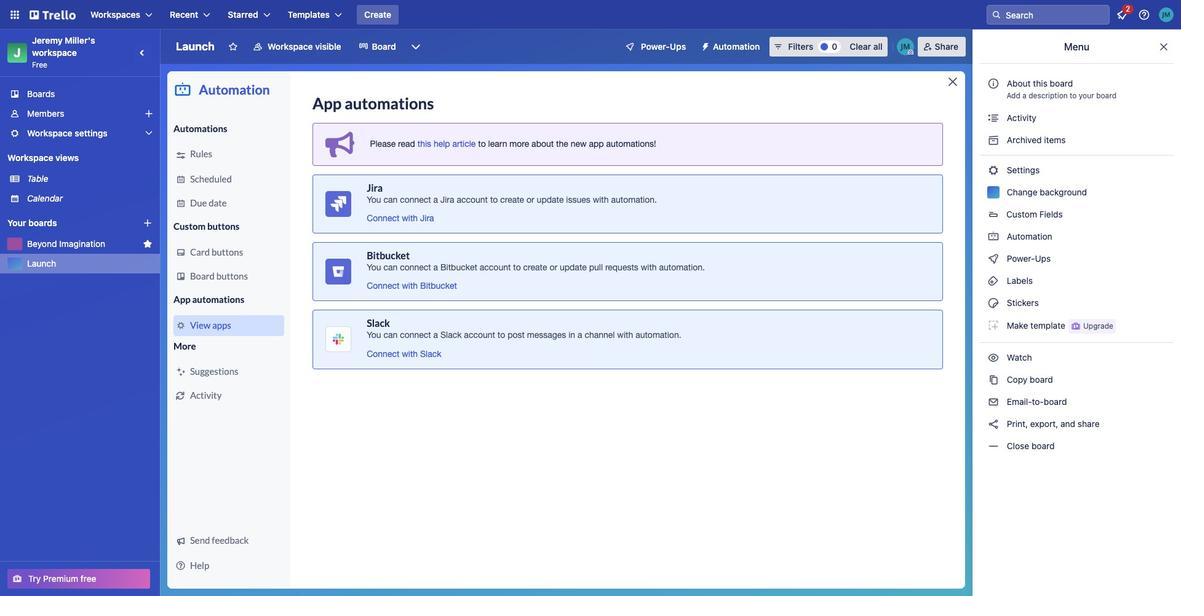 Task type: describe. For each thing, give the bounding box(es) containing it.
archived
[[1007, 135, 1042, 145]]

labels
[[1005, 276, 1033, 286]]

jeremy miller (jeremymiller198) image
[[1159, 7, 1174, 22]]

export,
[[1030, 419, 1059, 429]]

Search field
[[1002, 6, 1109, 24]]

filters
[[788, 41, 814, 52]]

sm image for activity
[[988, 112, 1000, 124]]

copy board
[[1005, 375, 1053, 385]]

to
[[1070, 91, 1077, 100]]

clear
[[850, 41, 871, 52]]

this
[[1033, 78, 1048, 89]]

copy
[[1007, 375, 1028, 385]]

activity
[[1005, 113, 1037, 123]]

beyond
[[27, 239, 57, 249]]

j
[[14, 46, 21, 60]]

sm image for settings
[[988, 164, 1000, 177]]

change
[[1007, 187, 1038, 198]]

launch link
[[27, 258, 153, 270]]

premium
[[43, 574, 78, 585]]

jeremy miller's workspace free
[[32, 35, 97, 70]]

recent button
[[162, 5, 218, 25]]

board
[[372, 41, 396, 52]]

fields
[[1040, 209, 1063, 220]]

table
[[27, 174, 48, 184]]

automation button
[[696, 37, 767, 57]]

sm image for close board
[[988, 441, 1000, 453]]

1 vertical spatial ups
[[1035, 254, 1051, 264]]

create button
[[357, 5, 399, 25]]

workspace settings
[[27, 128, 108, 138]]

sm image for archived items
[[988, 134, 1000, 146]]

sm image inside automation button
[[696, 37, 713, 54]]

sm image for make template
[[988, 319, 1000, 332]]

board up to-
[[1030, 375, 1053, 385]]

calendar link
[[27, 193, 153, 205]]

about this board add a description to your board
[[1007, 78, 1117, 100]]

change background link
[[980, 183, 1174, 202]]

stickers
[[1005, 298, 1039, 308]]

board down export,
[[1032, 441, 1055, 452]]

close
[[1007, 441, 1030, 452]]

power-ups link
[[980, 249, 1174, 269]]

board up print, export, and share
[[1044, 397, 1067, 407]]

automation inside button
[[713, 41, 760, 52]]

visible
[[315, 41, 341, 52]]

copy board link
[[980, 370, 1174, 390]]

custom fields button
[[980, 205, 1174, 225]]

your
[[7, 218, 26, 228]]

change background
[[1005, 187, 1087, 198]]

share button
[[918, 37, 966, 57]]

menu
[[1064, 41, 1090, 52]]

jeremy miller's workspace link
[[32, 35, 97, 58]]

upgrade
[[1084, 322, 1114, 331]]

this member is an admin of this board. image
[[908, 50, 914, 55]]

workspace views
[[7, 153, 79, 163]]

settings link
[[980, 161, 1174, 180]]

boards
[[27, 89, 55, 99]]

workspace visible button
[[245, 37, 349, 57]]

clear all button
[[845, 37, 888, 57]]

archived items
[[1005, 135, 1066, 145]]

2 notifications image
[[1115, 7, 1130, 22]]

workspaces
[[90, 9, 140, 20]]

sm image for labels
[[988, 275, 1000, 287]]

workspace for workspace settings
[[27, 128, 72, 138]]

jeremy miller (jeremymiller198) image
[[897, 38, 914, 55]]

automation link
[[980, 227, 1174, 247]]

1 horizontal spatial power-
[[1007, 254, 1035, 264]]

to-
[[1032, 397, 1044, 407]]

create
[[364, 9, 391, 20]]

table link
[[27, 173, 153, 185]]

print, export, and share
[[1005, 419, 1100, 429]]

email-
[[1007, 397, 1032, 407]]

views
[[55, 153, 79, 163]]

activity link
[[980, 108, 1174, 128]]

about
[[1007, 78, 1031, 89]]

free
[[32, 60, 47, 70]]

free
[[81, 574, 96, 585]]

print, export, and share link
[[980, 415, 1174, 434]]

a
[[1023, 91, 1027, 100]]

power-ups inside button
[[641, 41, 686, 52]]



Task type: vqa. For each thing, say whether or not it's contained in the screenshot.
UPGRADE button
yes



Task type: locate. For each thing, give the bounding box(es) containing it.
customize views image
[[410, 41, 422, 53]]

description
[[1029, 91, 1068, 100]]

share
[[1078, 419, 1100, 429]]

add
[[1007, 91, 1021, 100]]

templates
[[288, 9, 330, 20]]

ups down "automation" link
[[1035, 254, 1051, 264]]

clear all
[[850, 41, 883, 52]]

settings
[[75, 128, 108, 138]]

ups left automation button
[[670, 41, 686, 52]]

watch
[[1005, 353, 1035, 363]]

print,
[[1007, 419, 1028, 429]]

imagination
[[59, 239, 105, 249]]

close board link
[[980, 437, 1174, 457]]

custom fields
[[1007, 209, 1063, 220]]

email-to-board link
[[980, 393, 1174, 412]]

5 sm image from the top
[[988, 297, 1000, 309]]

workspaces button
[[83, 5, 160, 25]]

workspace up the table
[[7, 153, 53, 163]]

0 vertical spatial workspace
[[268, 41, 313, 52]]

0 horizontal spatial ups
[[670, 41, 686, 52]]

workspace inside popup button
[[27, 128, 72, 138]]

sm image inside close board link
[[988, 441, 1000, 453]]

starred
[[228, 9, 258, 20]]

sm image inside watch link
[[988, 352, 1000, 364]]

4 sm image from the top
[[988, 275, 1000, 287]]

template
[[1031, 320, 1066, 331]]

power-
[[641, 41, 670, 52], [1007, 254, 1035, 264]]

sm image
[[696, 37, 713, 54], [988, 112, 1000, 124], [988, 231, 1000, 243], [988, 418, 1000, 431]]

sm image inside 'email-to-board' link
[[988, 396, 1000, 409]]

starred icon image
[[143, 239, 153, 249]]

close board
[[1005, 441, 1055, 452]]

sm image inside labels link
[[988, 275, 1000, 287]]

workspace settings button
[[0, 124, 160, 143]]

stickers link
[[980, 293, 1174, 313]]

0 vertical spatial power-
[[641, 41, 670, 52]]

miller's
[[65, 35, 95, 46]]

share
[[935, 41, 959, 52]]

all
[[874, 41, 883, 52]]

7 sm image from the top
[[988, 352, 1000, 364]]

sm image for print, export, and share
[[988, 418, 1000, 431]]

workspace down templates
[[268, 41, 313, 52]]

and
[[1061, 419, 1076, 429]]

0 horizontal spatial power-
[[641, 41, 670, 52]]

power- inside button
[[641, 41, 670, 52]]

1 vertical spatial launch
[[27, 258, 56, 269]]

beyond imagination
[[27, 239, 105, 249]]

9 sm image from the top
[[988, 396, 1000, 409]]

sm image inside copy board link
[[988, 374, 1000, 386]]

custom
[[1007, 209, 1037, 220]]

watch link
[[980, 348, 1174, 368]]

0 horizontal spatial launch
[[27, 258, 56, 269]]

settings
[[1005, 165, 1040, 175]]

open information menu image
[[1138, 9, 1151, 21]]

0
[[832, 41, 838, 52]]

launch inside text field
[[176, 40, 215, 53]]

workspace inside "button"
[[268, 41, 313, 52]]

boards link
[[0, 84, 160, 104]]

sm image for watch
[[988, 352, 1000, 364]]

make
[[1007, 320, 1028, 331]]

j link
[[7, 43, 27, 63]]

your
[[1079, 91, 1094, 100]]

sm image inside "activity" link
[[988, 112, 1000, 124]]

ups
[[670, 41, 686, 52], [1035, 254, 1051, 264]]

your boards
[[7, 218, 57, 228]]

back to home image
[[30, 5, 76, 25]]

board link
[[351, 37, 404, 57]]

sm image for stickers
[[988, 297, 1000, 309]]

sm image inside print, export, and share link
[[988, 418, 1000, 431]]

0 vertical spatial power-ups
[[641, 41, 686, 52]]

power-ups button
[[616, 37, 694, 57]]

labels link
[[980, 271, 1174, 291]]

1 horizontal spatial ups
[[1035, 254, 1051, 264]]

starred button
[[220, 5, 278, 25]]

1 vertical spatial workspace
[[27, 128, 72, 138]]

6 sm image from the top
[[988, 319, 1000, 332]]

1 horizontal spatial automation
[[1005, 231, 1053, 242]]

board up 'to'
[[1050, 78, 1073, 89]]

sm image for automation
[[988, 231, 1000, 243]]

sm image for email-to-board
[[988, 396, 1000, 409]]

workspace for workspace views
[[7, 153, 53, 163]]

launch down the recent popup button
[[176, 40, 215, 53]]

your boards with 2 items element
[[7, 216, 124, 231]]

add board image
[[143, 218, 153, 228]]

1 vertical spatial power-
[[1007, 254, 1035, 264]]

items
[[1044, 135, 1066, 145]]

upgrade button
[[1069, 319, 1116, 334]]

sm image for power-ups
[[988, 253, 1000, 265]]

0 vertical spatial launch
[[176, 40, 215, 53]]

background
[[1040, 187, 1087, 198]]

templates button
[[280, 5, 350, 25]]

sm image inside "automation" link
[[988, 231, 1000, 243]]

automation
[[713, 41, 760, 52], [1005, 231, 1053, 242]]

0 horizontal spatial power-ups
[[641, 41, 686, 52]]

calendar
[[27, 193, 63, 204]]

board right your
[[1097, 91, 1117, 100]]

workspace navigation collapse icon image
[[134, 44, 151, 62]]

primary element
[[0, 0, 1181, 30]]

members link
[[0, 104, 160, 124]]

power-ups
[[641, 41, 686, 52], [1005, 254, 1053, 264]]

try premium free button
[[7, 570, 150, 589]]

ups inside button
[[670, 41, 686, 52]]

sm image inside settings link
[[988, 164, 1000, 177]]

sm image inside "archived items" link
[[988, 134, 1000, 146]]

sm image inside power-ups link
[[988, 253, 1000, 265]]

10 sm image from the top
[[988, 441, 1000, 453]]

workspace
[[32, 47, 77, 58]]

sm image
[[988, 134, 1000, 146], [988, 164, 1000, 177], [988, 253, 1000, 265], [988, 275, 1000, 287], [988, 297, 1000, 309], [988, 319, 1000, 332], [988, 352, 1000, 364], [988, 374, 1000, 386], [988, 396, 1000, 409], [988, 441, 1000, 453]]

1 horizontal spatial power-ups
[[1005, 254, 1053, 264]]

0 horizontal spatial automation
[[713, 41, 760, 52]]

workspace down members
[[27, 128, 72, 138]]

jeremy
[[32, 35, 63, 46]]

workspace
[[268, 41, 313, 52], [27, 128, 72, 138], [7, 153, 53, 163]]

0 vertical spatial ups
[[670, 41, 686, 52]]

0 vertical spatial automation
[[713, 41, 760, 52]]

star or unstar board image
[[228, 42, 238, 52]]

3 sm image from the top
[[988, 253, 1000, 265]]

launch down beyond
[[27, 258, 56, 269]]

email-to-board
[[1005, 397, 1067, 407]]

1 vertical spatial power-ups
[[1005, 254, 1053, 264]]

search image
[[992, 10, 1002, 20]]

board
[[1050, 78, 1073, 89], [1097, 91, 1117, 100], [1030, 375, 1053, 385], [1044, 397, 1067, 407], [1032, 441, 1055, 452]]

1 horizontal spatial launch
[[176, 40, 215, 53]]

sm image for copy board
[[988, 374, 1000, 386]]

archived items link
[[980, 130, 1174, 150]]

try
[[28, 574, 41, 585]]

1 sm image from the top
[[988, 134, 1000, 146]]

beyond imagination link
[[27, 238, 138, 250]]

recent
[[170, 9, 198, 20]]

2 vertical spatial workspace
[[7, 153, 53, 163]]

try premium free
[[28, 574, 96, 585]]

workspace visible
[[268, 41, 341, 52]]

2 sm image from the top
[[988, 164, 1000, 177]]

make template
[[1005, 320, 1066, 331]]

launch
[[176, 40, 215, 53], [27, 258, 56, 269]]

Board name text field
[[170, 37, 221, 57]]

boards
[[28, 218, 57, 228]]

1 vertical spatial automation
[[1005, 231, 1053, 242]]

8 sm image from the top
[[988, 374, 1000, 386]]

sm image inside stickers link
[[988, 297, 1000, 309]]

workspace for workspace visible
[[268, 41, 313, 52]]



